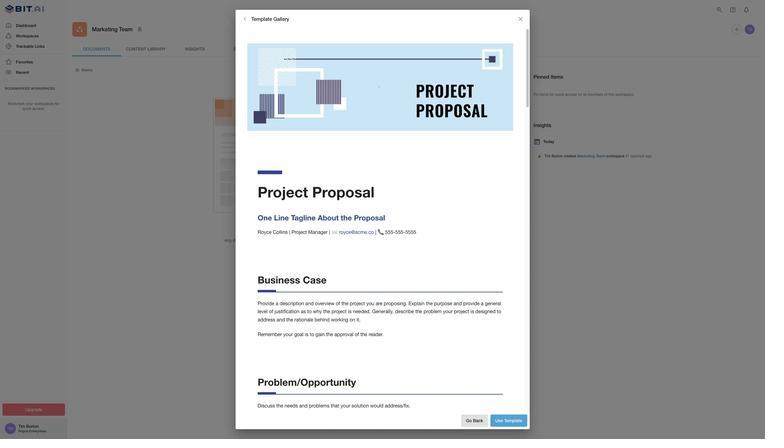 Task type: locate. For each thing, give the bounding box(es) containing it.
template right use
[[505, 419, 523, 424]]

for inside the bookmark your workspaces for quick access.
[[55, 102, 59, 106]]

tim up rogue
[[18, 425, 25, 430]]

the down the explain
[[416, 309, 423, 315]]

tim burton created marketing team workspace 51 seconds ago
[[545, 154, 652, 159]]

1 horizontal spatial template
[[505, 419, 523, 424]]

you left are
[[367, 301, 375, 307]]

for left all
[[578, 93, 583, 97]]

| left ✉️
[[329, 230, 331, 235]]

0 vertical spatial marketing
[[92, 26, 118, 33]]

members
[[589, 93, 604, 97]]

any documents or folders created in this workspace will be visible to you or to anyone added to this workspace.
[[225, 238, 374, 249]]

for right workspaces
[[55, 102, 59, 106]]

template left gallery
[[252, 16, 272, 22]]

workspace down manager
[[304, 238, 325, 243]]

any
[[225, 238, 232, 243]]

and left provide
[[454, 301, 462, 307]]

designed
[[476, 309, 496, 315]]

the
[[341, 214, 352, 222], [342, 301, 349, 307], [426, 301, 433, 307], [324, 309, 331, 315], [416, 309, 423, 315], [287, 317, 293, 323], [327, 332, 333, 338], [361, 332, 368, 338], [277, 404, 284, 409]]

a right provide
[[276, 301, 279, 307]]

items
[[540, 93, 549, 97]]

created inside any documents or folders created in this workspace will be visible to you or to anyone added to this workspace.
[[275, 238, 290, 243]]

project up in
[[292, 230, 307, 235]]

tim inside tim burton rogue enterprises
[[18, 425, 25, 430]]

0 horizontal spatial workspace
[[304, 238, 325, 243]]

royce@acme.co
[[339, 230, 374, 235]]

proposal up the 📞
[[354, 214, 386, 222]]

burton inside tim burton created marketing team workspace 51 seconds ago
[[552, 154, 563, 159]]

the up royce collins | project manager | ✉️ royce@acme.co | 📞 555-555-5555
[[341, 214, 352, 222]]

level
[[258, 309, 268, 315]]

0 horizontal spatial |
[[289, 230, 291, 235]]

0 vertical spatial you
[[357, 238, 364, 243]]

0 horizontal spatial you
[[357, 238, 364, 243]]

51
[[626, 154, 630, 159]]

it.
[[357, 317, 361, 323]]

1 vertical spatial insights
[[534, 122, 552, 128]]

created down collins
[[275, 238, 290, 243]]

address
[[258, 317, 276, 323]]

the left needs
[[277, 404, 284, 409]]

tagline
[[291, 214, 316, 222]]

insights inside 'link'
[[185, 46, 205, 51]]

0 vertical spatial quick
[[556, 93, 565, 97]]

1 horizontal spatial project
[[350, 301, 365, 307]]

workspace. down will
[[309, 244, 332, 249]]

are
[[376, 301, 383, 307]]

and
[[306, 301, 314, 307], [454, 301, 462, 307], [277, 317, 285, 323], [300, 404, 308, 409]]

1 vertical spatial burton
[[26, 425, 39, 430]]

1 vertical spatial project
[[292, 230, 307, 235]]

3 | from the left
[[376, 230, 377, 235]]

1 vertical spatial created
[[275, 238, 290, 243]]

1 vertical spatial quick
[[22, 107, 31, 111]]

address/fix.
[[385, 404, 411, 409]]

your down purpose
[[444, 309, 453, 315]]

1 horizontal spatial a
[[482, 301, 484, 307]]

this right 'members'
[[609, 93, 615, 97]]

you don't have any documents.
[[264, 227, 335, 232]]

and up "as"
[[306, 301, 314, 307]]

1 | from the left
[[289, 230, 291, 235]]

business
[[258, 274, 301, 286]]

workspaces
[[16, 33, 39, 38]]

5555
[[406, 230, 417, 235]]

1 horizontal spatial workspace
[[607, 154, 625, 159]]

0 horizontal spatial marketing
[[92, 26, 118, 33]]

0 vertical spatial project
[[258, 183, 308, 201]]

items
[[551, 74, 564, 80]]

2 a from the left
[[482, 301, 484, 307]]

0 horizontal spatial quick
[[22, 107, 31, 111]]

1 horizontal spatial insights
[[534, 122, 552, 128]]

| right collins
[[289, 230, 291, 235]]

you
[[264, 227, 272, 232]]

or
[[256, 238, 260, 243], [366, 238, 369, 243]]

template inside button
[[505, 419, 523, 424]]

0 vertical spatial created
[[564, 154, 577, 159]]

burton inside tim burton rogue enterprises
[[26, 425, 39, 430]]

to right "as"
[[308, 309, 312, 315]]

of right level
[[269, 309, 274, 315]]

0 horizontal spatial for
[[55, 102, 59, 106]]

tim for marketing
[[545, 154, 551, 159]]

2 horizontal spatial |
[[376, 230, 377, 235]]

documents
[[83, 46, 111, 51]]

project down provide
[[455, 309, 470, 315]]

the left reader.
[[361, 332, 368, 338]]

go
[[467, 419, 472, 424]]

one
[[258, 214, 272, 222]]

to down 'royce@acme.co' link
[[352, 238, 356, 243]]

project
[[258, 183, 308, 201], [292, 230, 307, 235]]

team left bookmark icon
[[119, 26, 133, 33]]

0 vertical spatial workspace.
[[616, 93, 635, 97]]

you down 'royce@acme.co' link
[[357, 238, 364, 243]]

tb
[[748, 27, 753, 32], [8, 427, 13, 432]]

gallery
[[274, 16, 290, 22]]

tab list
[[72, 42, 756, 56]]

created
[[564, 154, 577, 159], [275, 238, 290, 243]]

1 vertical spatial workspace.
[[309, 244, 332, 249]]

1 vertical spatial workspace
[[304, 238, 325, 243]]

for
[[550, 93, 555, 97], [578, 93, 583, 97], [55, 102, 59, 106]]

go back
[[467, 419, 484, 424]]

1 vertical spatial tim
[[18, 425, 25, 430]]

as
[[301, 309, 306, 315]]

2 555- from the left
[[396, 230, 406, 235]]

0 horizontal spatial team
[[119, 26, 133, 33]]

1 horizontal spatial created
[[564, 154, 577, 159]]

this
[[609, 93, 615, 97], [296, 238, 302, 243], [301, 244, 308, 249]]

to right added
[[296, 244, 300, 249]]

this right in
[[296, 238, 302, 243]]

burton for marketing
[[552, 154, 563, 159]]

0 vertical spatial burton
[[552, 154, 563, 159]]

0 horizontal spatial tim
[[18, 425, 25, 430]]

needed.
[[353, 309, 371, 315]]

use template button
[[491, 415, 528, 428]]

documents link
[[72, 42, 121, 56]]

problem
[[424, 309, 442, 315]]

tim down the today
[[545, 154, 551, 159]]

dashboard button
[[0, 20, 67, 31]]

all
[[584, 93, 587, 97]]

workspace
[[607, 154, 625, 159], [304, 238, 325, 243]]

project
[[350, 301, 365, 307], [332, 309, 347, 315], [455, 309, 470, 315]]

0 horizontal spatial created
[[275, 238, 290, 243]]

0 horizontal spatial insights
[[185, 46, 205, 51]]

will
[[326, 238, 332, 243]]

discuss
[[258, 404, 275, 409]]

and down the "justification"
[[277, 317, 285, 323]]

0 horizontal spatial or
[[256, 238, 260, 243]]

| left the 📞
[[376, 230, 377, 235]]

1 vertical spatial you
[[367, 301, 375, 307]]

is right goal
[[305, 332, 309, 338]]

of right 'members'
[[605, 93, 608, 97]]

0 horizontal spatial template
[[252, 16, 272, 22]]

royce collins | project manager | ✉️ royce@acme.co | 📞 555-555-5555
[[258, 230, 417, 235]]

burton up enterprises in the bottom left of the page
[[26, 425, 39, 430]]

explain
[[409, 301, 425, 307]]

workspace. right 'members'
[[616, 93, 635, 97]]

1 vertical spatial template
[[505, 419, 523, 424]]

the up working
[[342, 301, 349, 307]]

to down general
[[498, 309, 502, 315]]

1 horizontal spatial you
[[367, 301, 375, 307]]

2 or from the left
[[366, 238, 369, 243]]

you inside provide a description and overview of the project you are proposing. explain the purpose and provide a general level of justification as to why the project is needed. generally, describe the problem your project is designed to address and the rationale behind working on it.
[[367, 301, 375, 307]]

team
[[119, 26, 133, 33], [597, 154, 606, 159]]

upgrade
[[25, 408, 42, 413]]

1 horizontal spatial burton
[[552, 154, 563, 159]]

of right 'overview'
[[336, 301, 341, 307]]

is up on
[[348, 309, 352, 315]]

favorites button
[[0, 57, 67, 67]]

access.
[[32, 107, 45, 111]]

collins
[[273, 230, 288, 235]]

proposal up about
[[313, 183, 375, 201]]

needs
[[285, 404, 298, 409]]

0 horizontal spatial tb
[[8, 427, 13, 432]]

1 horizontal spatial workspace.
[[616, 93, 635, 97]]

team left 51
[[597, 154, 606, 159]]

1 horizontal spatial |
[[329, 230, 331, 235]]

project up working
[[332, 309, 347, 315]]

that
[[331, 404, 340, 409]]

1 horizontal spatial quick
[[556, 93, 565, 97]]

tim inside tim burton created marketing team workspace 51 seconds ago
[[545, 154, 551, 159]]

new
[[511, 67, 519, 72]]

workspace.
[[616, 93, 635, 97], [309, 244, 332, 249]]

tim
[[545, 154, 551, 159], [18, 425, 25, 430]]

1 horizontal spatial tb
[[748, 27, 753, 32]]

tim for enterprises
[[18, 425, 25, 430]]

0 horizontal spatial workspace.
[[309, 244, 332, 249]]

0 vertical spatial workspace
[[607, 154, 625, 159]]

template
[[252, 16, 272, 22], [505, 419, 523, 424]]

a up designed
[[482, 301, 484, 307]]

tab list containing documents
[[72, 42, 756, 56]]

1 horizontal spatial team
[[597, 154, 606, 159]]

0 vertical spatial insights
[[185, 46, 205, 51]]

1 vertical spatial team
[[597, 154, 606, 159]]

1 horizontal spatial or
[[366, 238, 369, 243]]

the up problem
[[426, 301, 433, 307]]

of
[[605, 93, 608, 97], [336, 301, 341, 307], [269, 309, 274, 315], [355, 332, 359, 338]]

quick down the bookmark
[[22, 107, 31, 111]]

quick left access
[[556, 93, 565, 97]]

0 horizontal spatial a
[[276, 301, 279, 307]]

in
[[291, 238, 294, 243]]

be
[[333, 238, 338, 243]]

1 horizontal spatial tim
[[545, 154, 551, 159]]

marketing team
[[92, 26, 133, 33]]

project up the needed.
[[350, 301, 365, 307]]

insights link
[[171, 42, 220, 56]]

2 horizontal spatial project
[[455, 309, 470, 315]]

your up access.
[[26, 102, 33, 106]]

workspaces
[[34, 102, 54, 106]]

provide
[[464, 301, 480, 307]]

or left folders
[[256, 238, 260, 243]]

for right the items
[[550, 93, 555, 97]]

approval
[[335, 332, 354, 338]]

anyone
[[268, 244, 282, 249]]

1 horizontal spatial marketing
[[578, 154, 596, 159]]

the down 'overview'
[[324, 309, 331, 315]]

problem/opportunity
[[258, 377, 357, 389]]

burton down the today
[[552, 154, 563, 159]]

describe
[[396, 309, 414, 315]]

marketing
[[92, 26, 118, 33], [578, 154, 596, 159]]

workspace left 51
[[607, 154, 625, 159]]

behind
[[315, 317, 330, 323]]

✉️
[[332, 230, 338, 235]]

1 vertical spatial proposal
[[354, 214, 386, 222]]

this right added
[[301, 244, 308, 249]]

your left goal
[[284, 332, 293, 338]]

or down 'royce@acme.co' link
[[366, 238, 369, 243]]

|
[[289, 230, 291, 235], [329, 230, 331, 235], [376, 230, 377, 235]]

tb inside button
[[748, 27, 753, 32]]

project up line
[[258, 183, 308, 201]]

0 vertical spatial tb
[[748, 27, 753, 32]]

is down provide
[[471, 309, 475, 315]]

library
[[148, 46, 166, 51]]

0 horizontal spatial burton
[[26, 425, 39, 430]]

to
[[352, 238, 356, 243], [371, 238, 374, 243], [296, 244, 300, 249], [308, 309, 312, 315], [498, 309, 502, 315], [310, 332, 315, 338]]

dashboard
[[16, 23, 36, 28]]

created left marketing team link
[[564, 154, 577, 159]]

0 vertical spatial tim
[[545, 154, 551, 159]]

2 horizontal spatial is
[[471, 309, 475, 315]]

gain
[[316, 332, 325, 338]]



Task type: describe. For each thing, give the bounding box(es) containing it.
why
[[313, 309, 322, 315]]

0 vertical spatial proposal
[[313, 183, 375, 201]]

trackable links button
[[0, 41, 67, 52]]

content library
[[126, 46, 166, 51]]

folders
[[261, 238, 274, 243]]

2 vertical spatial this
[[301, 244, 308, 249]]

any
[[299, 227, 307, 232]]

pinned items
[[534, 74, 564, 80]]

the down the "justification"
[[287, 317, 293, 323]]

rogue
[[18, 430, 28, 434]]

problems
[[309, 404, 330, 409]]

marketing team link
[[578, 154, 606, 159]]

recent button
[[0, 67, 67, 78]]

bookmark your workspaces for quick access.
[[8, 102, 59, 111]]

of right approval
[[355, 332, 359, 338]]

your inside the bookmark your workspaces for quick access.
[[26, 102, 33, 106]]

📞
[[378, 230, 384, 235]]

on
[[350, 317, 356, 323]]

1 vertical spatial tb
[[8, 427, 13, 432]]

pin items for quick access for all members of this workspace.
[[534, 93, 635, 97]]

content
[[126, 46, 146, 51]]

workspace inside any documents or folders created in this workspace will be visible to you or to anyone added to this workspace.
[[304, 238, 325, 243]]

line
[[274, 214, 289, 222]]

description
[[280, 301, 304, 307]]

1 vertical spatial this
[[296, 238, 302, 243]]

1 or from the left
[[256, 238, 260, 243]]

home
[[82, 68, 93, 72]]

today
[[544, 139, 555, 144]]

0 horizontal spatial project
[[332, 309, 347, 315]]

goal
[[295, 332, 304, 338]]

links
[[35, 44, 45, 49]]

burton for enterprises
[[26, 425, 39, 430]]

0 vertical spatial team
[[119, 26, 133, 33]]

royce
[[258, 230, 272, 235]]

0 vertical spatial this
[[609, 93, 615, 97]]

the right the gain on the left bottom of the page
[[327, 332, 333, 338]]

template gallery
[[252, 16, 290, 22]]

pin
[[534, 93, 539, 97]]

1 horizontal spatial for
[[550, 93, 555, 97]]

created inside tim burton created marketing team workspace 51 seconds ago
[[564, 154, 577, 159]]

business case
[[258, 274, 327, 286]]

trackable links
[[16, 44, 45, 49]]

back
[[474, 419, 484, 424]]

visible
[[339, 238, 351, 243]]

1 vertical spatial marketing
[[578, 154, 596, 159]]

to down royce@acme.co
[[371, 238, 374, 243]]

about
[[318, 214, 339, 222]]

quick inside the bookmark your workspaces for quick access.
[[22, 107, 31, 111]]

and right needs
[[300, 404, 308, 409]]

1 555- from the left
[[386, 230, 396, 235]]

remember your goal is to gain the approval of the reader.
[[258, 332, 384, 338]]

settings
[[234, 46, 255, 51]]

overview
[[315, 301, 335, 307]]

remember
[[258, 332, 282, 338]]

workspaces button
[[0, 31, 67, 41]]

enterprises
[[29, 430, 46, 434]]

you inside any documents or folders created in this workspace will be visible to you or to anyone added to this workspace.
[[357, 238, 364, 243]]

would
[[371, 404, 384, 409]]

proposing.
[[384, 301, 408, 307]]

pinned
[[534, 74, 550, 80]]

don't
[[274, 227, 285, 232]]

workspace inside tim burton created marketing team workspace 51 seconds ago
[[607, 154, 625, 159]]

bookmark
[[8, 102, 25, 106]]

content library link
[[121, 42, 171, 56]]

create new button
[[491, 64, 524, 76]]

go back button
[[462, 415, 489, 428]]

rationale
[[295, 317, 314, 323]]

your inside provide a description and overview of the project you are proposing. explain the purpose and provide a general level of justification as to why the project is needed. generally, describe the problem your project is designed to address and the rationale behind working on it.
[[444, 309, 453, 315]]

create new
[[496, 67, 519, 72]]

project proposal dialog
[[236, 10, 530, 440]]

create
[[496, 67, 509, 72]]

provide a description and overview of the project you are proposing. explain the purpose and provide a general level of justification as to why the project is needed. generally, describe the problem your project is designed to address and the rationale behind working on it.
[[258, 301, 503, 323]]

trackable
[[16, 44, 34, 49]]

discuss the needs and problems that your solution would address/fix.
[[258, 404, 411, 409]]

recent
[[16, 70, 29, 75]]

tb button
[[745, 24, 756, 35]]

settings link
[[220, 42, 269, 56]]

bookmark image
[[136, 26, 143, 33]]

generally,
[[373, 309, 394, 315]]

purpose
[[435, 301, 453, 307]]

reader.
[[369, 332, 384, 338]]

provide
[[258, 301, 275, 307]]

to left the gain on the left bottom of the page
[[310, 332, 315, 338]]

documents.
[[308, 227, 335, 232]]

home link
[[75, 67, 93, 73]]

workspaces
[[31, 86, 55, 90]]

use
[[496, 419, 504, 424]]

upgrade button
[[2, 404, 65, 417]]

case
[[303, 274, 327, 286]]

workspace. inside any documents or folders created in this workspace will be visible to you or to anyone added to this workspace.
[[309, 244, 332, 249]]

0 horizontal spatial is
[[305, 332, 309, 338]]

general
[[486, 301, 502, 307]]

one line tagline about the proposal
[[258, 214, 386, 222]]

ago
[[646, 154, 652, 159]]

have
[[287, 227, 298, 232]]

2 | from the left
[[329, 230, 331, 235]]

1 horizontal spatial is
[[348, 309, 352, 315]]

2 horizontal spatial for
[[578, 93, 583, 97]]

your right that at the bottom of page
[[341, 404, 351, 409]]

0 vertical spatial template
[[252, 16, 272, 22]]

bookmarked
[[5, 86, 30, 90]]

1 a from the left
[[276, 301, 279, 307]]



Task type: vqa. For each thing, say whether or not it's contained in the screenshot.
problem
yes



